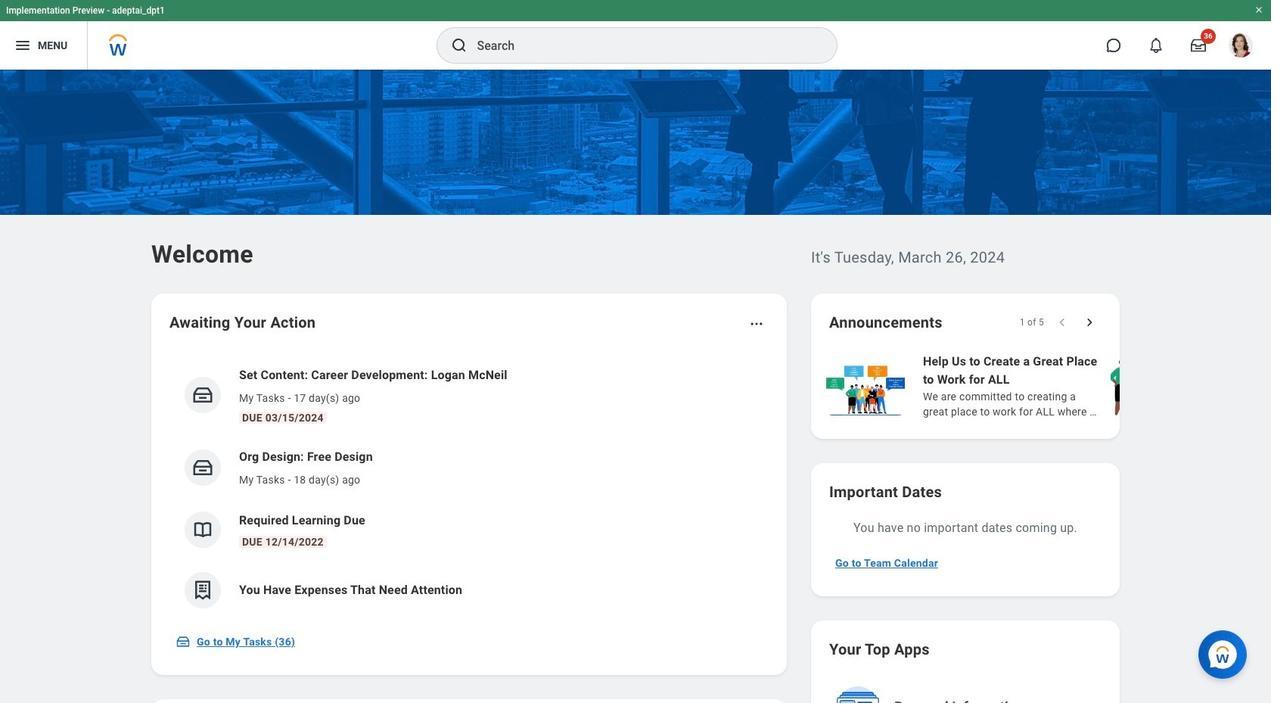 Task type: describe. For each thing, give the bounding box(es) containing it.
Search Workday  search field
[[477, 29, 806, 62]]

dashboard expenses image
[[191, 579, 214, 602]]

close environment banner image
[[1255, 5, 1264, 14]]

notifications large image
[[1149, 38, 1164, 53]]

chevron right small image
[[1082, 315, 1097, 330]]

0 horizontal spatial list
[[170, 354, 769, 621]]

book open image
[[191, 518, 214, 541]]

1 horizontal spatial list
[[824, 351, 1272, 421]]

1 vertical spatial inbox image
[[191, 456, 214, 479]]



Task type: vqa. For each thing, say whether or not it's contained in the screenshot.
inbox large icon
yes



Task type: locate. For each thing, give the bounding box(es) containing it.
justify image
[[14, 36, 32, 54]]

inbox large image
[[1191, 38, 1206, 53]]

status
[[1020, 316, 1045, 328]]

chevron left small image
[[1055, 315, 1070, 330]]

list
[[824, 351, 1272, 421], [170, 354, 769, 621]]

inbox image
[[191, 384, 214, 406], [191, 456, 214, 479], [176, 634, 191, 649]]

profile logan mcneil image
[[1229, 33, 1253, 61]]

0 vertical spatial inbox image
[[191, 384, 214, 406]]

banner
[[0, 0, 1272, 70]]

main content
[[0, 70, 1272, 703]]

search image
[[450, 36, 468, 54]]

2 vertical spatial inbox image
[[176, 634, 191, 649]]



